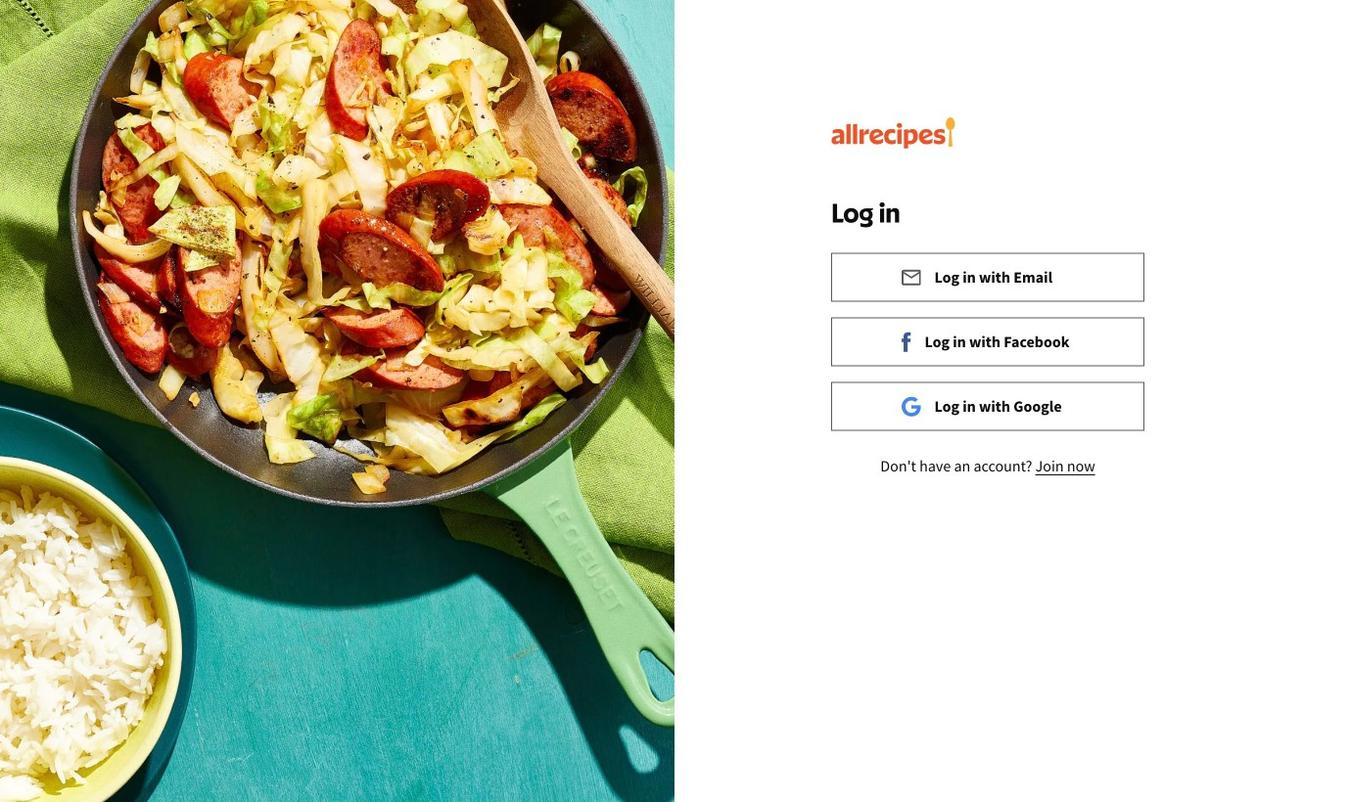 Task type: locate. For each thing, give the bounding box(es) containing it.
google image
[[901, 396, 921, 417]]

fb image
[[901, 332, 911, 352]]



Task type: vqa. For each thing, say whether or not it's contained in the screenshot.
'Enter your password' Password Field
no



Task type: describe. For each thing, give the bounding box(es) containing it.
email image
[[901, 269, 921, 286]]

allrecipes image
[[831, 117, 955, 149]]



